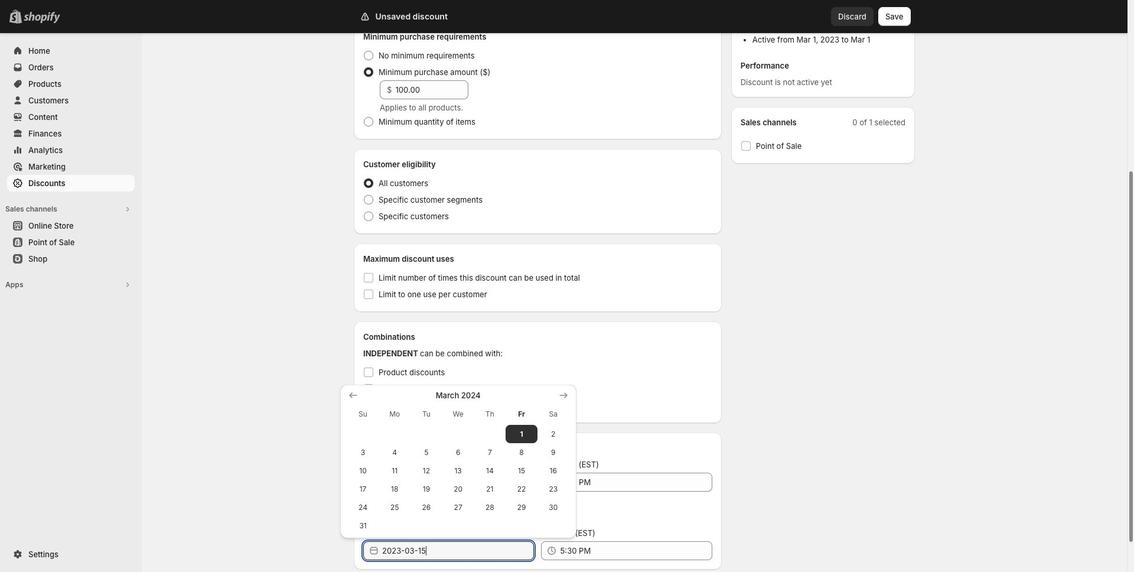 Task type: vqa. For each thing, say whether or not it's contained in the screenshot.
middle New
no



Task type: describe. For each thing, give the bounding box(es) containing it.
Enter time text field
[[560, 541, 713, 560]]

Enter time text field
[[560, 473, 713, 492]]

shopify image
[[24, 12, 60, 24]]

friday element
[[506, 404, 538, 425]]

tuesday element
[[411, 404, 443, 425]]

YYYY-MM-DD text field
[[382, 541, 534, 560]]

thursday element
[[474, 404, 506, 425]]

wednesday element
[[443, 404, 474, 425]]



Task type: locate. For each thing, give the bounding box(es) containing it.
saturday element
[[538, 404, 570, 425]]

monday element
[[379, 404, 411, 425]]

0.00 text field
[[396, 80, 469, 99]]

sunday element
[[347, 404, 379, 425]]

grid
[[347, 389, 570, 535]]



